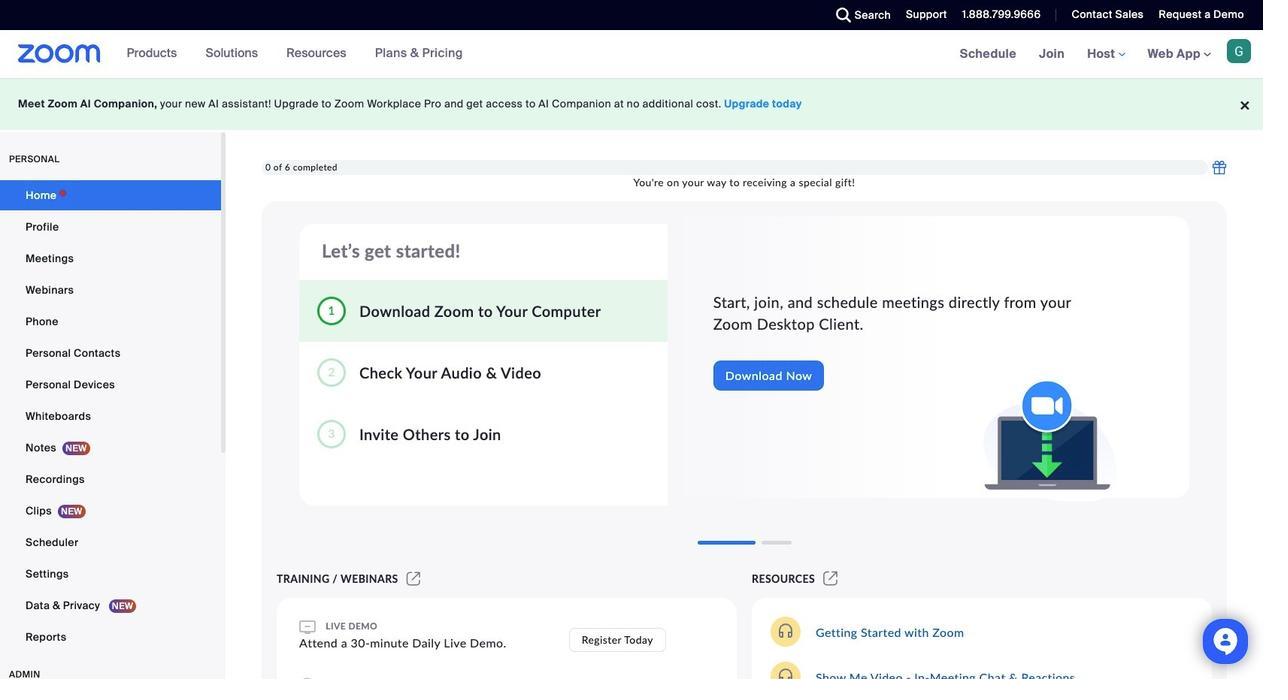Task type: vqa. For each thing, say whether or not it's contained in the screenshot.
Last Name text box
no



Task type: describe. For each thing, give the bounding box(es) containing it.
zoom logo image
[[18, 44, 100, 63]]

profile picture image
[[1227, 39, 1251, 63]]



Task type: locate. For each thing, give the bounding box(es) containing it.
window new image
[[404, 573, 423, 586]]

footer
[[0, 78, 1263, 130]]

personal menu menu
[[0, 180, 221, 654]]

window new image
[[821, 573, 840, 586]]

banner
[[0, 30, 1263, 79]]

product information navigation
[[115, 30, 474, 78]]

meetings navigation
[[949, 30, 1263, 79]]



